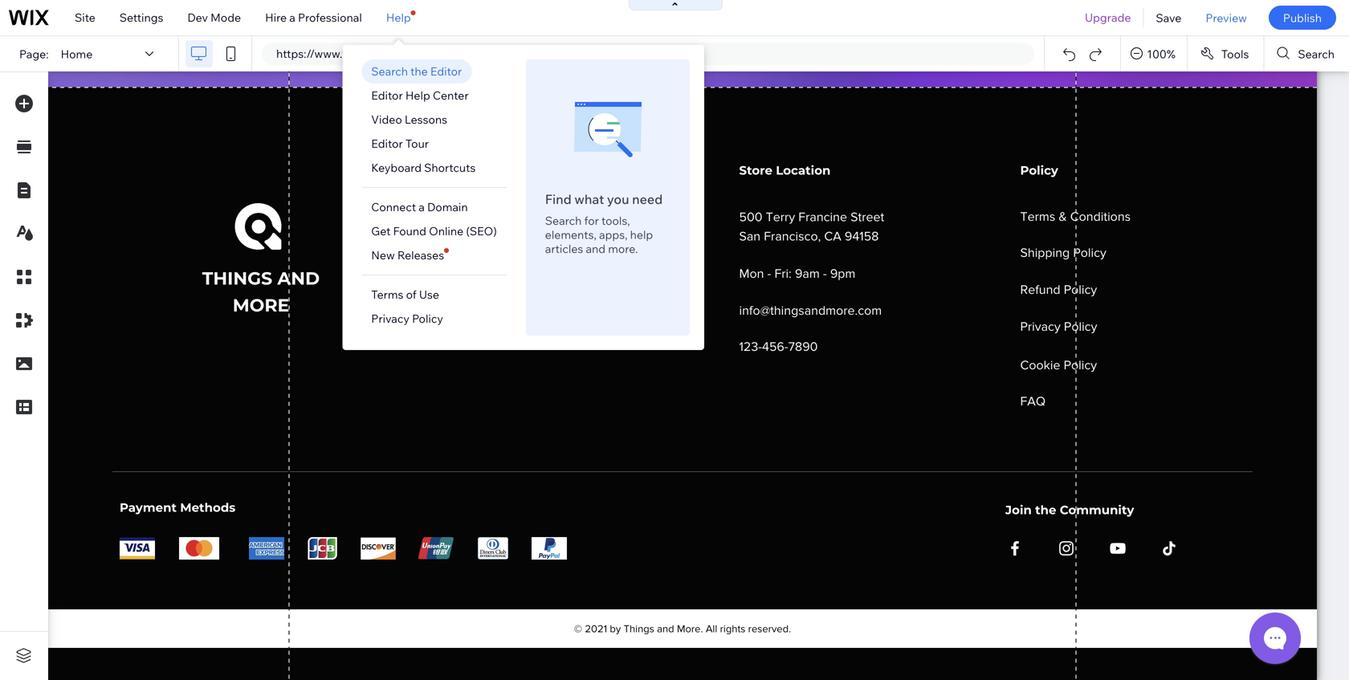 Task type: vqa. For each thing, say whether or not it's contained in the screenshot.
50% off
no



Task type: describe. For each thing, give the bounding box(es) containing it.
dev mode
[[187, 10, 241, 24]]

keyboard
[[371, 161, 422, 175]]

0 vertical spatial editor
[[430, 64, 462, 78]]

editor help center
[[371, 88, 469, 102]]

help
[[630, 228, 653, 242]]

100% button
[[1121, 36, 1187, 71]]

https://www.wix.com/mysite connect your domain
[[276, 47, 544, 61]]

hire a professional
[[265, 10, 362, 24]]

online
[[429, 224, 464, 238]]

a for domain
[[419, 200, 425, 214]]

1 vertical spatial help
[[406, 88, 430, 102]]

elements,
[[545, 228, 597, 242]]

save button
[[1144, 0, 1194, 35]]

terms
[[371, 288, 404, 302]]

settings
[[120, 10, 163, 24]]

for
[[584, 214, 599, 228]]

preview button
[[1194, 0, 1259, 35]]

(seo)
[[466, 224, 497, 238]]

0 horizontal spatial domain
[[427, 200, 468, 214]]

home
[[61, 47, 93, 61]]

0 vertical spatial connect
[[430, 47, 475, 61]]

tools
[[1222, 47, 1249, 61]]

new releases
[[371, 248, 444, 262]]

a for professional
[[289, 10, 295, 24]]

find what you need search for tools, elements, apps, help articles and more.
[[545, 191, 663, 256]]

tools button
[[1188, 36, 1264, 71]]

the
[[411, 64, 428, 78]]

search for search
[[1298, 47, 1335, 61]]

editor tour
[[371, 137, 429, 151]]

100%
[[1147, 47, 1176, 61]]

tools,
[[602, 214, 630, 228]]

publish button
[[1269, 6, 1337, 30]]

editor for tour
[[371, 137, 403, 151]]

0 vertical spatial help
[[386, 10, 411, 24]]

keyboard shortcuts
[[371, 161, 476, 175]]

editor for help
[[371, 88, 403, 102]]

releases
[[398, 248, 444, 262]]

upgrade
[[1085, 10, 1131, 24]]

new
[[371, 248, 395, 262]]



Task type: locate. For each thing, give the bounding box(es) containing it.
what
[[575, 191, 604, 207]]

save
[[1156, 11, 1182, 25]]

video
[[371, 112, 402, 127]]

a up found
[[419, 200, 425, 214]]

search inside button
[[1298, 47, 1335, 61]]

domain right your
[[504, 47, 544, 61]]

2 horizontal spatial search
[[1298, 47, 1335, 61]]

connect
[[430, 47, 475, 61], [371, 200, 416, 214]]

apps,
[[599, 228, 628, 242]]

found
[[393, 224, 426, 238]]

2 vertical spatial editor
[[371, 137, 403, 151]]

articles
[[545, 242, 583, 256]]

search down find
[[545, 214, 582, 228]]

site
[[75, 10, 95, 24]]

privacy
[[371, 312, 410, 326]]

a
[[289, 10, 295, 24], [419, 200, 425, 214]]

help
[[386, 10, 411, 24], [406, 88, 430, 102]]

get
[[371, 224, 391, 238]]

use
[[419, 288, 439, 302]]

help up https://www.wix.com/mysite connect your domain
[[386, 10, 411, 24]]

dev
[[187, 10, 208, 24]]

editor
[[430, 64, 462, 78], [371, 88, 403, 102], [371, 137, 403, 151]]

help down "search the editor"
[[406, 88, 430, 102]]

more.
[[608, 242, 638, 256]]

tour
[[406, 137, 429, 151]]

mode
[[211, 10, 241, 24]]

0 vertical spatial search
[[1298, 47, 1335, 61]]

domain
[[504, 47, 544, 61], [427, 200, 468, 214]]

privacy policy
[[371, 312, 443, 326]]

hire
[[265, 10, 287, 24]]

0 vertical spatial domain
[[504, 47, 544, 61]]

1 vertical spatial a
[[419, 200, 425, 214]]

policy
[[412, 312, 443, 326]]

and
[[586, 242, 606, 256]]

connect up get
[[371, 200, 416, 214]]

search down publish
[[1298, 47, 1335, 61]]

search button
[[1265, 36, 1349, 71]]

your
[[478, 47, 501, 61]]

1 horizontal spatial connect
[[430, 47, 475, 61]]

editor up center
[[430, 64, 462, 78]]

editor down video at top left
[[371, 137, 403, 151]]

0 horizontal spatial search
[[371, 64, 408, 78]]

publish
[[1283, 11, 1322, 25]]

lessons
[[405, 112, 447, 127]]

get found online (seo)
[[371, 224, 497, 238]]

search inside find what you need search for tools, elements, apps, help articles and more.
[[545, 214, 582, 228]]

professional
[[298, 10, 362, 24]]

0 vertical spatial a
[[289, 10, 295, 24]]

0 horizontal spatial connect
[[371, 200, 416, 214]]

https://www.wix.com/mysite
[[276, 47, 423, 61]]

search for search the editor
[[371, 64, 408, 78]]

1 vertical spatial connect
[[371, 200, 416, 214]]

search
[[1298, 47, 1335, 61], [371, 64, 408, 78], [545, 214, 582, 228]]

1 vertical spatial editor
[[371, 88, 403, 102]]

2 vertical spatial search
[[545, 214, 582, 228]]

of
[[406, 288, 417, 302]]

center
[[433, 88, 469, 102]]

need
[[632, 191, 663, 207]]

a right the 'hire'
[[289, 10, 295, 24]]

1 vertical spatial search
[[371, 64, 408, 78]]

search down https://www.wix.com/mysite connect your domain
[[371, 64, 408, 78]]

domain up the online
[[427, 200, 468, 214]]

editor up video at top left
[[371, 88, 403, 102]]

search the editor
[[371, 64, 462, 78]]

terms of use
[[371, 288, 439, 302]]

shortcuts
[[424, 161, 476, 175]]

0 horizontal spatial a
[[289, 10, 295, 24]]

connect a domain
[[371, 200, 468, 214]]

1 horizontal spatial domain
[[504, 47, 544, 61]]

1 horizontal spatial a
[[419, 200, 425, 214]]

video lessons
[[371, 112, 447, 127]]

preview
[[1206, 11, 1247, 25]]

you
[[607, 191, 629, 207]]

1 vertical spatial domain
[[427, 200, 468, 214]]

connect left your
[[430, 47, 475, 61]]

find
[[545, 191, 572, 207]]

1 horizontal spatial search
[[545, 214, 582, 228]]



